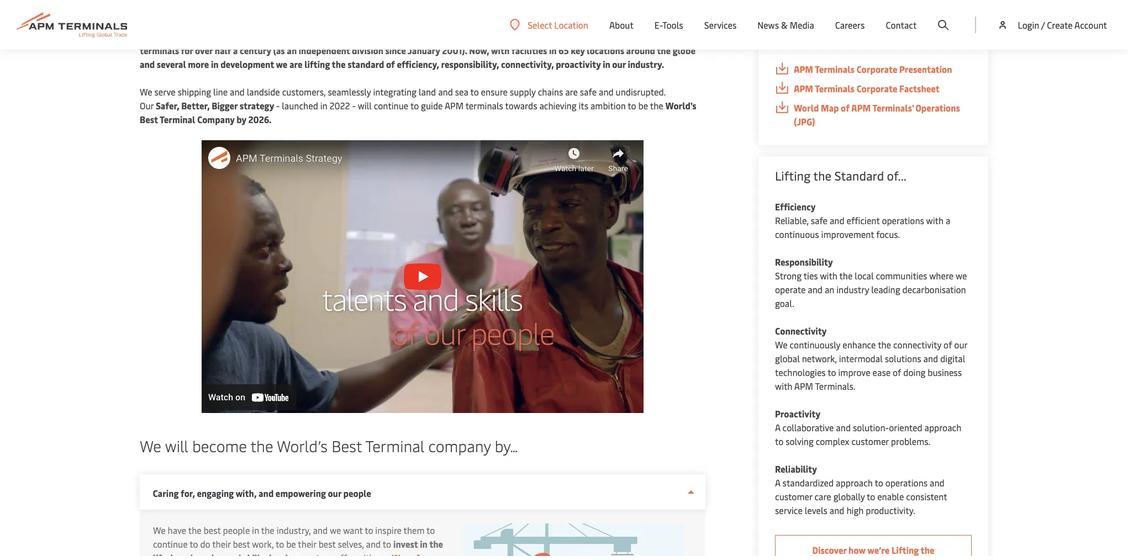 Task type: locate. For each thing, give the bounding box(es) containing it.
1 vertical spatial corporate
[[857, 82, 898, 95]]

1 horizontal spatial -
[[352, 100, 356, 112]]

for
[[433, 30, 445, 43], [181, 44, 193, 56]]

0 horizontal spatial terminals
[[140, 44, 179, 56]]

2 horizontal spatial our
[[955, 339, 968, 351]]

of down solutions
[[893, 367, 902, 379]]

select location button
[[510, 19, 589, 31]]

we inside we have the best people in the industry, and we want to inspire them to continue to do their best work, to be their best selves, and to
[[330, 525, 341, 537]]

1 vertical spatial our
[[955, 339, 968, 351]]

terminals down ensure
[[466, 100, 504, 112]]

2 vertical spatial we
[[330, 525, 341, 537]]

0 horizontal spatial a
[[233, 44, 238, 56]]

0 horizontal spatial are
[[290, 58, 303, 70]]

1 vertical spatial safe
[[811, 215, 828, 227]]

we up our
[[140, 86, 152, 98]]

1 horizontal spatial people
[[344, 488, 372, 500]]

of...
[[888, 168, 907, 184]]

0 horizontal spatial be
[[286, 538, 296, 551]]

0 vertical spatial terminals
[[140, 44, 179, 56]]

and inside efficiency reliable, safe and efficient operations with a continuous improvement focus.
[[830, 215, 845, 227]]

and right ports
[[617, 30, 632, 43]]

in inside we have the best people in the industry, and we want to inspire them to continue to do their best work, to be their best selves, and to
[[252, 525, 259, 537]]

we up global
[[776, 339, 788, 351]]

1 vertical spatial continue
[[153, 538, 188, 551]]

0 horizontal spatial approach
[[836, 477, 873, 489]]

around
[[627, 44, 656, 56]]

about button
[[610, 0, 634, 50]]

digital
[[941, 353, 966, 365]]

best
[[204, 525, 221, 537], [233, 538, 250, 551], [319, 538, 336, 551]]

safe up continuous
[[811, 215, 828, 227]]

select
[[528, 19, 552, 31]]

0 horizontal spatial continue
[[153, 538, 188, 551]]

apm right ","
[[262, 30, 282, 43]]

people up want
[[344, 488, 372, 500]]

approach up problems.
[[925, 422, 962, 434]]

1 vertical spatial terminal
[[366, 436, 425, 457]]

approach
[[925, 422, 962, 434], [836, 477, 873, 489]]

for up january
[[433, 30, 445, 43]]

we down the (as
[[276, 58, 288, 70]]

1 horizontal spatial an
[[825, 284, 835, 296]]

apm inside connectivity we continuously enhance the connectivity of our global network, intermodal solutions and digital technologies to improve ease of doing business with apm terminals.
[[795, 380, 814, 393]]

best up the skills on the left of the page
[[233, 538, 250, 551]]

development down we have the best people in the industry, and we want to inspire them to continue to do their best work, to be their best selves, and to
[[266, 552, 320, 557]]

2 vertical spatial our
[[328, 488, 342, 500]]

industry
[[837, 284, 870, 296]]

1 vertical spatial an
[[825, 284, 835, 296]]

login / create account
[[1019, 19, 1108, 31]]

0 horizontal spatial lifting
[[305, 58, 330, 70]]

1 vertical spatial approach
[[836, 477, 873, 489]]

in down them
[[420, 538, 428, 551]]

0 vertical spatial safe
[[580, 86, 597, 98]]

shipping
[[178, 86, 211, 98]]

customer inside reliability a standardized approach to operations and customer care globally to enable consistent service levels and high productivity.
[[776, 491, 813, 503]]

industry,
[[277, 525, 311, 537]]

1 horizontal spatial are
[[566, 86, 578, 98]]

development
[[221, 58, 274, 70], [266, 552, 320, 557]]

and up improvement
[[830, 215, 845, 227]]

safe up its
[[580, 86, 597, 98]]

- right 2022
[[352, 100, 356, 112]]

(as
[[273, 44, 285, 56]]

location
[[555, 19, 589, 31]]

1 horizontal spatial a
[[946, 215, 951, 227]]

1 vertical spatial customer
[[776, 491, 813, 503]]

service
[[776, 505, 803, 517]]

1 horizontal spatial be
[[639, 100, 649, 112]]

operations up enable
[[886, 477, 928, 489]]

- down landside
[[276, 100, 280, 112]]

supply
[[510, 86, 536, 98]]

2 horizontal spatial we
[[956, 270, 968, 282]]

0 horizontal spatial -
[[276, 100, 280, 112]]

terminal up caring for, engaging with, and empowering our people dropdown button
[[366, 436, 425, 457]]

1 vertical spatial best
[[332, 436, 362, 457]]

terminals for apm terminals corporate presentation
[[815, 63, 855, 75]]

operations inside reliability a standardized approach to operations and customer care globally to enable consistent service levels and high productivity.
[[886, 477, 928, 489]]

a inside proactivity a collaborative and solution-oriented approach to solving complex customer problems.
[[776, 422, 781, 434]]

serve
[[155, 86, 176, 98]]

efficient
[[847, 215, 880, 227]]

0 vertical spatial an
[[287, 44, 297, 56]]

high
[[847, 505, 864, 517]]

0 vertical spatial continue
[[374, 100, 409, 112]]

apm
[[262, 30, 282, 43], [794, 63, 814, 75], [794, 82, 814, 95], [445, 100, 464, 112], [852, 102, 871, 114], [795, 380, 814, 393]]

services
[[705, 19, 737, 31]]

continuous
[[776, 228, 820, 240]]

terminal down safer,
[[160, 113, 195, 125]]

selves,
[[338, 538, 364, 551]]

in left 2022
[[321, 100, 328, 112]]

with,
[[236, 488, 257, 500]]

0 vertical spatial corporate
[[857, 63, 898, 75]]

0 vertical spatial we
[[276, 58, 288, 70]]

we for we have the best people in the industry, and we want to inspire them to continue to do their best work, to be their best selves, and to
[[153, 525, 166, 537]]

0 vertical spatial our
[[613, 58, 626, 70]]

care
[[815, 491, 832, 503]]

2 a from the top
[[776, 477, 781, 489]]

0 horizontal spatial people
[[223, 525, 250, 537]]

improvement
[[822, 228, 875, 240]]

of inside world map of apm terminals' operations (jpg)
[[841, 102, 850, 114]]

the up solutions
[[879, 339, 892, 351]]

of up digital
[[944, 339, 953, 351]]

0 vertical spatial a
[[233, 44, 238, 56]]

the inside connectivity we continuously enhance the connectivity of our global network, intermodal solutions and digital technologies to improve ease of doing business with apm terminals.
[[879, 339, 892, 351]]

people up the skills on the left of the page
[[223, 525, 250, 537]]

achieving
[[540, 100, 577, 112]]

terminals up apm terminals corporate factsheet
[[815, 63, 855, 75]]

1 vertical spatial will
[[165, 436, 188, 457]]

a down proactivity
[[776, 422, 781, 434]]

their right do
[[212, 538, 231, 551]]

best down our
[[140, 113, 158, 125]]

0 vertical spatial terminal
[[160, 113, 195, 125]]

and inside the responsibility strong ties with the local communities where we operate and an industry leading decarbonisation goal.
[[808, 284, 823, 296]]

development down century
[[221, 58, 274, 70]]

1 vertical spatial lifting
[[305, 58, 330, 70]]

0 vertical spatial approach
[[925, 422, 962, 434]]

corporate up apm terminals corporate factsheet link
[[857, 63, 898, 75]]

approach inside proactivity a collaborative and solution-oriented approach to solving complex customer problems.
[[925, 422, 962, 434]]

customer down solution-
[[852, 436, 890, 448]]

of right map
[[841, 102, 850, 114]]

1 horizontal spatial their
[[298, 538, 317, 551]]

1 vertical spatial people
[[223, 525, 250, 537]]

and down connectivity
[[924, 353, 939, 365]]

terminal
[[160, 113, 195, 125], [366, 436, 425, 457]]

0 vertical spatial operations
[[883, 215, 925, 227]]

and up 'complex'
[[837, 422, 851, 434]]

2 corporate from the top
[[857, 82, 898, 95]]

world map of apm terminals' operations (jpg)
[[794, 102, 961, 128]]

0 horizontal spatial an
[[287, 44, 297, 56]]

will down seamlessly
[[358, 100, 372, 112]]

0 vertical spatial customer
[[852, 436, 890, 448]]

apm down 'technologies'
[[795, 380, 814, 393]]

an right the (as
[[287, 44, 297, 56]]

responsibility strong ties with the local communities where we operate and an industry leading decarbonisation goal.
[[776, 256, 968, 310]]

0 horizontal spatial best
[[140, 113, 158, 125]]

and inside dropdown button
[[259, 488, 274, 500]]

best left selves, at bottom left
[[319, 538, 336, 551]]

0 vertical spatial terminals
[[283, 30, 323, 43]]

chains
[[538, 86, 563, 98]]

the inside the responsibility strong ties with the local communities where we operate and an industry leading decarbonisation goal.
[[840, 270, 853, 282]]

for,
[[181, 488, 195, 500]]

in left the 65 at the top of page
[[549, 44, 557, 56]]

work,
[[252, 538, 274, 551]]

1 horizontal spatial terminals
[[466, 100, 504, 112]]

apm inside world map of apm terminals' operations (jpg)
[[852, 102, 871, 114]]

approach up globally
[[836, 477, 873, 489]]

people inside dropdown button
[[344, 488, 372, 500]]

to left solving
[[776, 436, 784, 448]]

1 horizontal spatial our
[[613, 58, 626, 70]]

terminals inside 'link'
[[815, 63, 855, 75]]

1 vertical spatial we
[[956, 270, 968, 282]]

continuously
[[790, 339, 841, 351]]

to down undisrupted. at the top of page
[[628, 100, 637, 112]]

1 vertical spatial a
[[776, 477, 781, 489]]

enable
[[878, 491, 905, 503]]

are up customers,
[[290, 58, 303, 70]]

1 corporate from the top
[[857, 63, 898, 75]]

be down industry,
[[286, 538, 296, 551]]

the right invest
[[430, 538, 443, 551]]

1 horizontal spatial will
[[358, 100, 372, 112]]

we right where
[[956, 270, 968, 282]]

continue down integrating
[[374, 100, 409, 112]]

terminals up independent
[[283, 30, 323, 43]]

0 vertical spatial development
[[221, 58, 274, 70]]

the up work,
[[261, 525, 275, 537]]

will
[[358, 100, 372, 112], [165, 436, 188, 457]]

1 horizontal spatial safe
[[811, 215, 828, 227]]

1 vertical spatial a
[[946, 215, 951, 227]]

0 horizontal spatial for
[[181, 44, 193, 56]]

1 vertical spatial are
[[566, 86, 578, 98]]

in down half
[[211, 58, 219, 70]]

approach inside reliability a standardized approach to operations and customer care globally to enable consistent service levels and high productivity.
[[836, 477, 873, 489]]

our inside , apm terminals has been lifting standards for developing and operating advanced ports and container terminals for over half a century (as an independent division since january 2001). now, with facilities in 65 key locations around the globe and several more in development we are lifting the standard of efficiency, responsibility, connectivity, proactivity in our industry.
[[613, 58, 626, 70]]

in up work,
[[252, 525, 259, 537]]

e-
[[655, 19, 663, 31]]

0 vertical spatial for
[[433, 30, 445, 43]]

1 horizontal spatial approach
[[925, 422, 962, 434]]

the inside invest in the life-long learning and skills development
[[430, 538, 443, 551]]

strategy
[[240, 100, 274, 112]]

1 vertical spatial terminals
[[815, 63, 855, 75]]

the
[[657, 44, 671, 56], [332, 58, 346, 70], [651, 100, 664, 112], [814, 168, 832, 184], [840, 270, 853, 282], [879, 339, 892, 351], [251, 436, 273, 457], [188, 525, 202, 537], [261, 525, 275, 537], [430, 538, 443, 551]]

an left industry
[[825, 284, 835, 296]]

1 vertical spatial be
[[286, 538, 296, 551]]

are
[[290, 58, 303, 70], [566, 86, 578, 98]]

0 vertical spatial people
[[344, 488, 372, 500]]

operating
[[511, 30, 550, 43]]

1 - from the left
[[276, 100, 280, 112]]

1 a from the top
[[776, 422, 781, 434]]

contact
[[886, 19, 917, 31]]

a down reliability
[[776, 477, 781, 489]]

0 horizontal spatial customer
[[776, 491, 813, 503]]

corporate down apm terminals corporate presentation 'link'
[[857, 82, 898, 95]]

we
[[140, 86, 152, 98], [776, 339, 788, 351], [140, 436, 161, 457], [153, 525, 166, 537]]

we left have
[[153, 525, 166, 537]]

and inside proactivity a collaborative and solution-oriented approach to solving complex customer problems.
[[837, 422, 851, 434]]

0 horizontal spatial will
[[165, 436, 188, 457]]

the up industry
[[840, 270, 853, 282]]

continue up life-
[[153, 538, 188, 551]]

locations
[[587, 44, 625, 56]]

be down undisrupted. at the top of page
[[639, 100, 649, 112]]

corporate inside 'link'
[[857, 63, 898, 75]]

0 horizontal spatial safe
[[580, 86, 597, 98]]

best up do
[[204, 525, 221, 537]]

terminals up "several"
[[140, 44, 179, 56]]

operations up focus.
[[883, 215, 925, 227]]

to
[[471, 86, 479, 98], [411, 100, 419, 112], [628, 100, 637, 112], [828, 367, 837, 379], [776, 436, 784, 448], [875, 477, 884, 489], [867, 491, 876, 503], [365, 525, 373, 537], [427, 525, 435, 537], [190, 538, 198, 551], [276, 538, 284, 551], [383, 538, 391, 551]]

1 vertical spatial for
[[181, 44, 193, 56]]

invest in the life-long learning and skills development
[[153, 538, 443, 557]]

/
[[1042, 19, 1046, 31]]

decarbonisation
[[903, 284, 967, 296]]

apm inside , apm terminals has been lifting standards for developing and operating advanced ports and container terminals for over half a century (as an independent division since january 2001). now, with facilities in 65 key locations around the globe and several more in development we are lifting the standard of efficiency, responsibility, connectivity, proactivity in our industry.
[[262, 30, 282, 43]]

, apm terminals has been lifting standards for developing and operating advanced ports and container terminals for over half a century (as an independent division since january 2001). now, with facilities in 65 key locations around the globe and several more in development we are lifting the standard of efficiency, responsibility, connectivity, proactivity in our industry.
[[140, 30, 696, 70]]

1 vertical spatial terminals
[[466, 100, 504, 112]]

our inside connectivity we continuously enhance the connectivity of our global network, intermodal solutions and digital technologies to improve ease of doing business with apm terminals.
[[955, 339, 968, 351]]

e-tools
[[655, 19, 684, 31]]

of down the since
[[386, 58, 395, 70]]

and right "line"
[[230, 86, 245, 98]]

integrating
[[373, 86, 417, 98]]

and left the skills on the left of the page
[[226, 552, 241, 557]]

1 vertical spatial development
[[266, 552, 320, 557]]

login
[[1019, 19, 1040, 31]]

terminals inside , apm terminals has been lifting standards for developing and operating advanced ports and container terminals for over half a century (as an independent division since january 2001). now, with facilities in 65 key locations around the globe and several more in development we are lifting the standard of efficiency, responsibility, connectivity, proactivity in our industry.
[[283, 30, 323, 43]]

with inside the responsibility strong ties with the local communities where we operate and an industry leading decarbonisation goal.
[[821, 270, 838, 282]]

their down industry,
[[298, 538, 317, 551]]

a for collaborative
[[776, 422, 781, 434]]

a inside reliability a standardized approach to operations and customer care globally to enable consistent service levels and high productivity.
[[776, 477, 781, 489]]

0 horizontal spatial terminal
[[160, 113, 195, 125]]

apm terminals corporate presentation
[[794, 63, 953, 75]]

0 vertical spatial a
[[776, 422, 781, 434]]

apm terminals corporate factsheet link
[[776, 82, 972, 96]]

world map of apm terminals' operations (jpg) link
[[776, 101, 972, 129]]

terminals up map
[[815, 82, 855, 95]]

to right sea
[[471, 86, 479, 98]]

best inside the world's best terminal company by 2026.
[[140, 113, 158, 125]]

news & media button
[[758, 0, 815, 50]]

development inside , apm terminals has been lifting standards for developing and operating advanced ports and container terminals for over half a century (as an independent division since january 2001). now, with facilities in 65 key locations around the globe and several more in development we are lifting the standard of efficiency, responsibility, connectivity, proactivity in our industry.
[[221, 58, 274, 70]]

ensure
[[481, 86, 508, 98]]

operations inside efficiency reliable, safe and efficient operations with a continuous improvement focus.
[[883, 215, 925, 227]]

reliability a standardized approach to operations and customer care globally to enable consistent service levels and high productivity.
[[776, 463, 948, 517]]

our down locations
[[613, 58, 626, 70]]

we inside we serve shipping line and landside customers, seamlessly integrating land and sea to ensure supply chains are safe and undisrupted. our
[[140, 86, 152, 98]]

proactivity
[[776, 408, 821, 420]]

1 horizontal spatial lifting
[[363, 30, 388, 43]]

downloads
[[776, 33, 836, 49]]

we inside we have the best people in the industry, and we want to inspire them to continue to do their best work, to be their best selves, and to
[[153, 525, 166, 537]]

advanced
[[552, 30, 591, 43]]

century
[[240, 44, 271, 56]]

1 horizontal spatial for
[[433, 30, 445, 43]]

0 horizontal spatial our
[[328, 488, 342, 500]]

2 vertical spatial terminals
[[815, 82, 855, 95]]

0 vertical spatial be
[[639, 100, 649, 112]]

are up achieving
[[566, 86, 578, 98]]

our right empowering
[[328, 488, 342, 500]]

1 vertical spatial operations
[[886, 477, 928, 489]]

and left "several"
[[140, 58, 155, 70]]

customer up service
[[776, 491, 813, 503]]

a
[[776, 422, 781, 434], [776, 477, 781, 489]]

0 vertical spatial will
[[358, 100, 372, 112]]

lifting
[[363, 30, 388, 43], [305, 58, 330, 70]]

0 vertical spatial are
[[290, 58, 303, 70]]

to inside connectivity we continuously enhance the connectivity of our global network, intermodal solutions and digital technologies to improve ease of doing business with apm terminals.
[[828, 367, 837, 379]]

inspire
[[376, 525, 402, 537]]

0 horizontal spatial we
[[276, 58, 288, 70]]

of
[[386, 58, 395, 70], [841, 102, 850, 114], [944, 339, 953, 351], [893, 367, 902, 379]]

careers button
[[836, 0, 865, 50]]

0 vertical spatial best
[[140, 113, 158, 125]]

for left over at the left top of the page
[[181, 44, 193, 56]]

services button
[[705, 0, 737, 50]]

0 horizontal spatial their
[[212, 538, 231, 551]]

standard
[[348, 58, 384, 70]]

we up caring at the left of page
[[140, 436, 161, 457]]

1 horizontal spatial customer
[[852, 436, 890, 448]]

,
[[258, 30, 261, 43]]

will left 'become'
[[165, 436, 188, 457]]

local
[[855, 270, 874, 282]]

independent
[[299, 44, 350, 56]]

empowering
[[276, 488, 326, 500]]

and down ties
[[808, 284, 823, 296]]

we inside the responsibility strong ties with the local communities where we operate and an industry leading decarbonisation goal.
[[956, 270, 968, 282]]

1 horizontal spatial we
[[330, 525, 341, 537]]

ease
[[873, 367, 891, 379]]

enhance
[[843, 339, 877, 351]]

about
[[610, 19, 634, 31]]

terminal inside the world's best terminal company by 2026.
[[160, 113, 195, 125]]



Task type: describe. For each thing, give the bounding box(es) containing it.
operations
[[916, 102, 961, 114]]

company
[[197, 113, 235, 125]]

world's
[[277, 436, 328, 457]]

sea
[[455, 86, 469, 98]]

standard
[[835, 168, 885, 184]]

the down container
[[657, 44, 671, 56]]

an inside the responsibility strong ties with the local communities where we operate and an industry leading decarbonisation goal.
[[825, 284, 835, 296]]

them
[[404, 525, 425, 537]]

global
[[776, 353, 800, 365]]

the down undisrupted. at the top of page
[[651, 100, 664, 112]]

efficiency
[[776, 201, 816, 213]]

now,
[[469, 44, 490, 56]]

1 horizontal spatial best
[[332, 436, 362, 457]]

problems.
[[892, 436, 931, 448]]

more
[[188, 58, 209, 70]]

people image
[[463, 524, 684, 557]]

with inside efficiency reliable, safe and efficient operations with a continuous improvement focus.
[[927, 215, 944, 227]]

operations for to
[[886, 477, 928, 489]]

by
[[237, 113, 247, 125]]

globe
[[673, 44, 696, 56]]

caring for, engaging with, and empowering our people
[[153, 488, 372, 500]]

since
[[386, 44, 406, 56]]

focus.
[[877, 228, 901, 240]]

people inside we have the best people in the industry, and we want to inspire them to continue to do their best work, to be their best selves, and to
[[223, 525, 250, 537]]

undisrupted.
[[616, 86, 666, 98]]

where
[[930, 270, 954, 282]]

ambition
[[591, 100, 626, 112]]

2 their from the left
[[298, 538, 317, 551]]

caring for, engaging with, and empowering our people button
[[140, 475, 706, 510]]

we inside connectivity we continuously enhance the connectivity of our global network, intermodal solutions and digital technologies to improve ease of doing business with apm terminals.
[[776, 339, 788, 351]]

long
[[171, 552, 189, 557]]

safer,
[[156, 100, 179, 112]]

life-
[[153, 552, 171, 557]]

engaging
[[197, 488, 234, 500]]

and left sea
[[438, 86, 453, 98]]

we for we serve shipping line and landside customers, seamlessly integrating land and sea to ensure supply chains are safe and undisrupted. our
[[140, 86, 152, 98]]

map
[[822, 102, 839, 114]]

guide
[[421, 100, 443, 112]]

the up do
[[188, 525, 202, 537]]

with inside , apm terminals has been lifting standards for developing and operating advanced ports and container terminals for over half a century (as an independent division since january 2001). now, with facilities in 65 key locations around the globe and several more in development we are lifting the standard of efficiency, responsibility, connectivity, proactivity in our industry.
[[492, 44, 510, 56]]

a for standardized
[[776, 477, 781, 489]]

reliable,
[[776, 215, 809, 227]]

terminals.
[[816, 380, 856, 393]]

1 horizontal spatial continue
[[374, 100, 409, 112]]

with inside connectivity we continuously enhance the connectivity of our global network, intermodal solutions and digital technologies to improve ease of doing business with apm terminals.
[[776, 380, 793, 393]]

ties
[[804, 270, 819, 282]]

goal.
[[776, 297, 795, 310]]

solving
[[786, 436, 814, 448]]

2026.
[[248, 113, 271, 125]]

learning
[[191, 552, 224, 557]]

terminals for apm terminals corporate factsheet
[[815, 82, 855, 95]]

to right want
[[365, 525, 373, 537]]

safe inside efficiency reliable, safe and efficient operations with a continuous improvement focus.
[[811, 215, 828, 227]]

corporate for presentation
[[857, 63, 898, 75]]

levels
[[805, 505, 828, 517]]

we will become the world's best terminal company by…
[[140, 436, 518, 457]]

our inside dropdown button
[[328, 488, 342, 500]]

responsibility
[[776, 256, 834, 268]]

0 vertical spatial lifting
[[363, 30, 388, 43]]

business
[[928, 367, 963, 379]]

the down independent
[[332, 58, 346, 70]]

productivity.
[[866, 505, 916, 517]]

skills
[[243, 552, 264, 557]]

and right industry,
[[313, 525, 328, 537]]

the right lifting
[[814, 168, 832, 184]]

complex
[[816, 436, 850, 448]]

doing
[[904, 367, 926, 379]]

and down inspire at the bottom left
[[366, 538, 381, 551]]

a inside , apm terminals has been lifting standards for developing and operating advanced ports and container terminals for over half a century (as an independent division since january 2001). now, with facilities in 65 key locations around the globe and several more in development we are lifting the standard of efficiency, responsibility, connectivity, proactivity in our industry.
[[233, 44, 238, 56]]

and up consistent
[[930, 477, 945, 489]]

to left do
[[190, 538, 198, 551]]

news
[[758, 19, 780, 31]]

connectivity we continuously enhance the connectivity of our global network, intermodal solutions and digital technologies to improve ease of doing business with apm terminals.
[[776, 325, 968, 393]]

safer, better, bigger strategy - launched in 2022 - will continue to guide apm terminals towards achieving its ambition to be the
[[154, 100, 666, 112]]

1 horizontal spatial best
[[233, 538, 250, 551]]

to inside we serve shipping line and landside customers, seamlessly integrating land and sea to ensure supply chains are safe and undisrupted. our
[[471, 86, 479, 98]]

apm up "world"
[[794, 82, 814, 95]]

continue inside we have the best people in the industry, and we want to inspire them to continue to do their best work, to be their best selves, and to
[[153, 538, 188, 551]]

connectivity
[[894, 339, 942, 351]]

create
[[1048, 19, 1073, 31]]

company
[[429, 436, 491, 457]]

corporate for factsheet
[[857, 82, 898, 95]]

in down locations
[[603, 58, 611, 70]]

are inside we serve shipping line and landside customers, seamlessly integrating land and sea to ensure supply chains are safe and undisrupted. our
[[566, 86, 578, 98]]

apm terminals corporate presentation link
[[776, 62, 972, 76]]

landside
[[247, 86, 280, 98]]

to right work,
[[276, 538, 284, 551]]

towards
[[506, 100, 538, 112]]

january
[[408, 44, 440, 56]]

1 their from the left
[[212, 538, 231, 551]]

world
[[794, 102, 820, 114]]

our
[[140, 100, 154, 112]]

by…
[[495, 436, 518, 457]]

container
[[634, 30, 673, 43]]

to left 'guide'
[[411, 100, 419, 112]]

and left operating
[[494, 30, 509, 43]]

a inside efficiency reliable, safe and efficient operations with a continuous improvement focus.
[[946, 215, 951, 227]]

and inside connectivity we continuously enhance the connectivity of our global network, intermodal solutions and digital technologies to improve ease of doing business with apm terminals.
[[924, 353, 939, 365]]

standards
[[390, 30, 431, 43]]

better,
[[181, 100, 210, 112]]

2 horizontal spatial best
[[319, 538, 336, 551]]

to up enable
[[875, 477, 884, 489]]

to down inspire at the bottom left
[[383, 538, 391, 551]]

to inside proactivity a collaborative and solution-oriented approach to solving complex customer problems.
[[776, 436, 784, 448]]

an inside , apm terminals has been lifting standards for developing and operating advanced ports and container terminals for over half a century (as an independent division since january 2001). now, with facilities in 65 key locations around the globe and several more in development we are lifting the standard of efficiency, responsibility, connectivity, proactivity in our industry.
[[287, 44, 297, 56]]

development inside invest in the life-long learning and skills development
[[266, 552, 320, 557]]

in inside invest in the life-long learning and skills development
[[420, 538, 428, 551]]

1 horizontal spatial terminal
[[366, 436, 425, 457]]

do
[[200, 538, 210, 551]]

solution-
[[854, 422, 890, 434]]

the left world's
[[251, 436, 273, 457]]

customer inside proactivity a collaborative and solution-oriented approach to solving complex customer problems.
[[852, 436, 890, 448]]

apm down sea
[[445, 100, 464, 112]]

terminals inside , apm terminals has been lifting standards for developing and operating advanced ports and container terminals for over half a century (as an independent division since january 2001). now, with facilities in 65 key locations around the globe and several more in development we are lifting the standard of efficiency, responsibility, connectivity, proactivity in our industry.
[[140, 44, 179, 56]]

safe inside we serve shipping line and landside customers, seamlessly integrating land and sea to ensure supply chains are safe and undisrupted. our
[[580, 86, 597, 98]]

several
[[157, 58, 186, 70]]

are inside , apm terminals has been lifting standards for developing and operating advanced ports and container terminals for over half a century (as an independent division since january 2001). now, with facilities in 65 key locations around the globe and several more in development we are lifting the standard of efficiency, responsibility, connectivity, proactivity in our industry.
[[290, 58, 303, 70]]

to right them
[[427, 525, 435, 537]]

leading
[[872, 284, 901, 296]]

and up 'ambition'
[[599, 86, 614, 98]]

caring
[[153, 488, 179, 500]]

standardized
[[783, 477, 834, 489]]

division
[[352, 44, 384, 56]]

and inside invest in the life-long learning and skills development
[[226, 552, 241, 557]]

facilities
[[512, 44, 547, 56]]

be inside we have the best people in the industry, and we want to inspire them to continue to do their best work, to be their best selves, and to
[[286, 538, 296, 551]]

0 horizontal spatial best
[[204, 525, 221, 537]]

efficiency,
[[397, 58, 439, 70]]

operations for focus.
[[883, 215, 925, 227]]

of inside , apm terminals has been lifting standards for developing and operating advanced ports and container terminals for over half a century (as an independent division since january 2001). now, with facilities in 65 key locations around the globe and several more in development we are lifting the standard of efficiency, responsibility, connectivity, proactivity in our industry.
[[386, 58, 395, 70]]

we inside , apm terminals has been lifting standards for developing and operating advanced ports and container terminals for over half a century (as an independent division since january 2001). now, with facilities in 65 key locations around the globe and several more in development we are lifting the standard of efficiency, responsibility, connectivity, proactivity in our industry.
[[276, 58, 288, 70]]

to left enable
[[867, 491, 876, 503]]

oriented
[[890, 422, 923, 434]]

we serve shipping line and landside customers, seamlessly integrating land and sea to ensure supply chains are safe and undisrupted. our
[[140, 86, 666, 112]]

world's best terminal company by 2026.
[[140, 100, 697, 125]]

solutions
[[885, 353, 922, 365]]

we for we will become the world's best terminal company by…
[[140, 436, 161, 457]]

2022
[[330, 100, 350, 112]]

2 - from the left
[[352, 100, 356, 112]]

lifting
[[776, 168, 811, 184]]

contact button
[[886, 0, 917, 50]]

and left high
[[830, 505, 845, 517]]

strong
[[776, 270, 802, 282]]

apm inside 'link'
[[794, 63, 814, 75]]

been
[[341, 30, 361, 43]]

65
[[559, 44, 569, 56]]



Task type: vqa. For each thing, say whether or not it's contained in the screenshot.
'Practical'
no



